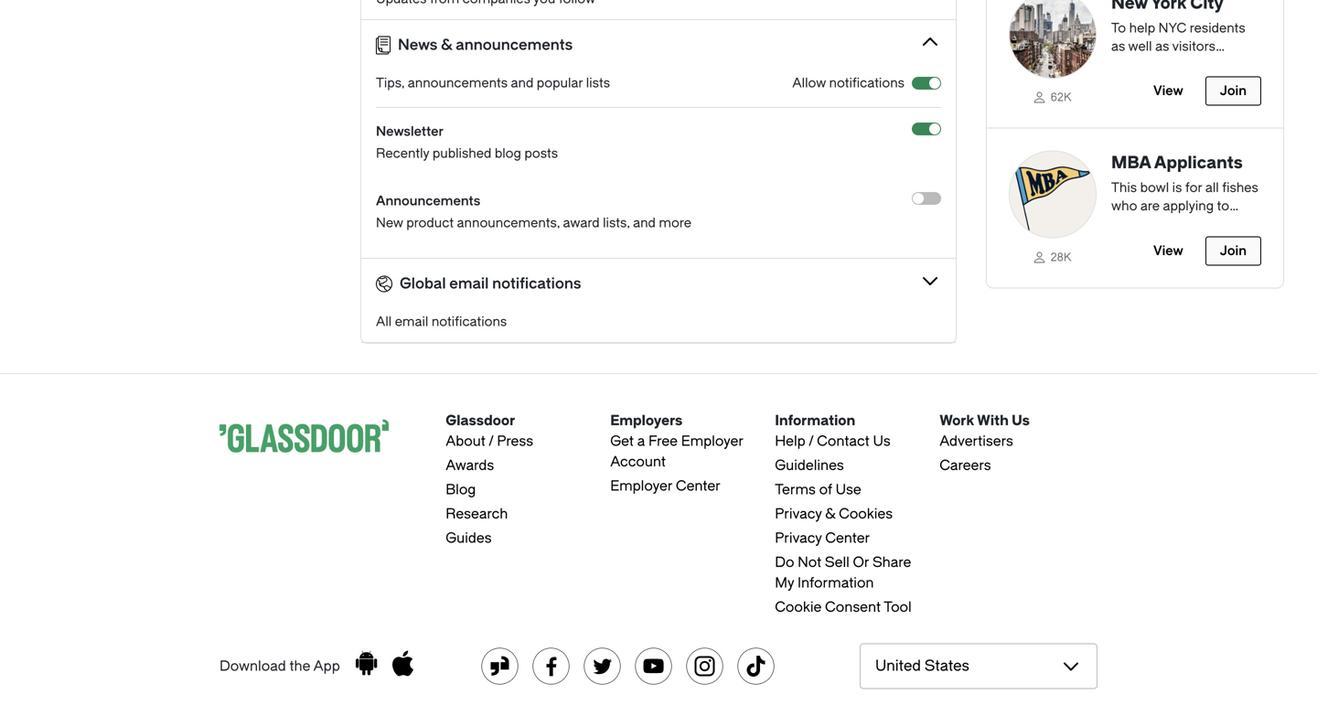 Task type: locate. For each thing, give the bounding box(es) containing it.
glassdoor
[[446, 413, 515, 429]]

email
[[449, 275, 489, 292], [395, 314, 428, 329]]

us inside work with us advertisers careers
[[1012, 413, 1030, 429]]

global
[[400, 275, 446, 292]]

notifications
[[829, 75, 905, 91], [492, 275, 581, 292], [432, 314, 507, 329]]

1 horizontal spatial /
[[809, 433, 814, 450]]

employers get a free employer account employer center
[[610, 413, 743, 494]]

1 vertical spatial email
[[395, 314, 428, 329]]

image for bowl image
[[1009, 0, 1097, 78], [1009, 150, 1097, 238]]

information down the sell
[[798, 575, 874, 591]]

who
[[1111, 199, 1137, 214]]

0 vertical spatial and
[[511, 75, 534, 91]]

email for global
[[449, 275, 489, 292]]

center
[[676, 478, 721, 494], [825, 530, 870, 547]]

blog
[[446, 482, 476, 498]]

terms
[[775, 482, 816, 498]]

and
[[511, 75, 534, 91], [633, 215, 656, 231]]

more
[[659, 215, 692, 231]]

1 horizontal spatial &
[[825, 506, 836, 522]]

with
[[977, 413, 1009, 429]]

allow
[[792, 75, 826, 91]]

0 vertical spatial notifications
[[829, 75, 905, 91]]

and right 'lists,'
[[633, 215, 656, 231]]

do not sell or share my information link
[[775, 554, 911, 591]]

image for bowl image for 28k
[[1009, 150, 1097, 238]]

privacy center link
[[775, 530, 870, 547]]

tool
[[884, 599, 912, 616]]

allow notifications
[[792, 75, 905, 91]]

privacy
[[775, 506, 822, 522], [775, 530, 822, 547]]

0 horizontal spatial &
[[441, 37, 452, 54]]

contact
[[817, 433, 870, 450]]

blog
[[495, 146, 521, 161]]

0 vertical spatial privacy
[[775, 506, 822, 522]]

1 image for bowl image from the top
[[1009, 0, 1097, 78]]

blog link
[[446, 482, 476, 498]]

information up 'help / contact us' link
[[775, 413, 856, 429]]

help
[[775, 433, 806, 450]]

email right global
[[449, 275, 489, 292]]

1 vertical spatial &
[[825, 506, 836, 522]]

0 vertical spatial email
[[449, 275, 489, 292]]

privacy up not
[[775, 530, 822, 547]]

/ inside information help / contact us guidelines terms of use privacy & cookies privacy center do not sell or share my information cookie consent tool
[[809, 433, 814, 450]]

privacy down terms
[[775, 506, 822, 522]]

us inside information help / contact us guidelines terms of use privacy & cookies privacy center do not sell or share my information cookie consent tool
[[873, 433, 891, 450]]

us
[[1012, 413, 1030, 429], [873, 433, 891, 450]]

/ inside "glassdoor about / press awards blog research guides"
[[489, 433, 494, 450]]

notifications right allow
[[829, 75, 905, 91]]

0 horizontal spatial center
[[676, 478, 721, 494]]

1 vertical spatial mba
[[1111, 217, 1141, 232]]

1 horizontal spatial us
[[1012, 413, 1030, 429]]

do
[[775, 554, 794, 571]]

notifications down announcements,
[[492, 275, 581, 292]]

0 vertical spatial &
[[441, 37, 452, 54]]

& down of
[[825, 506, 836, 522]]

employer
[[681, 433, 743, 450], [610, 478, 672, 494]]

work with us advertisers careers
[[940, 413, 1030, 474]]

announcements down news & announcements
[[408, 75, 508, 91]]

employer down account
[[610, 478, 672, 494]]

mba
[[1111, 153, 1151, 172], [1111, 217, 1141, 232]]

my
[[775, 575, 794, 591]]

1 vertical spatial privacy
[[775, 530, 822, 547]]

center up the sell
[[825, 530, 870, 547]]

0 vertical spatial image for bowl image
[[1009, 0, 1097, 78]]

1 vertical spatial and
[[633, 215, 656, 231]]

employer right the free on the bottom
[[681, 433, 743, 450]]

1 vertical spatial announcements
[[408, 75, 508, 91]]

and left popular
[[511, 75, 534, 91]]

/ for about
[[489, 433, 494, 450]]

image for bowl image up 62k link
[[1009, 0, 1097, 78]]

us right with
[[1012, 413, 1030, 429]]

2 / from the left
[[809, 433, 814, 450]]

image for bowl image up 28k link
[[1009, 150, 1097, 238]]

1 / from the left
[[489, 433, 494, 450]]

28k link
[[1009, 248, 1097, 266]]

1 vertical spatial us
[[873, 433, 891, 450]]

tips,
[[376, 75, 405, 91]]

applicants
[[1154, 153, 1243, 172]]

mba down who
[[1111, 217, 1141, 232]]

us right "contact" at right bottom
[[873, 433, 891, 450]]

employers
[[610, 413, 683, 429]]

/
[[489, 433, 494, 450], [809, 433, 814, 450]]

0 vertical spatial announcements
[[456, 37, 573, 54]]

2 vertical spatial notifications
[[432, 314, 507, 329]]

0 horizontal spatial us
[[873, 433, 891, 450]]

1 horizontal spatial employer
[[681, 433, 743, 450]]

/ for help
[[809, 433, 814, 450]]

1 vertical spatial center
[[825, 530, 870, 547]]

new
[[376, 215, 403, 231]]

center down "get a free employer account" link
[[676, 478, 721, 494]]

/ down glassdoor
[[489, 433, 494, 450]]

information
[[775, 413, 856, 429], [798, 575, 874, 591]]

1 vertical spatial employer
[[610, 478, 672, 494]]

announcements up "tips, announcements and popular lists"
[[456, 37, 573, 54]]

1 horizontal spatial center
[[825, 530, 870, 547]]

0 horizontal spatial and
[[511, 75, 534, 91]]

notifications down global email notifications
[[432, 314, 507, 329]]

advertisers
[[940, 433, 1013, 450]]

mba up "this"
[[1111, 153, 1151, 172]]

privacy & cookies link
[[775, 506, 893, 522]]

share
[[873, 554, 911, 571]]

0 horizontal spatial email
[[395, 314, 428, 329]]

free
[[649, 433, 678, 450]]

is
[[1172, 180, 1182, 195]]

0 vertical spatial mba
[[1111, 153, 1151, 172]]

0 vertical spatial employer
[[681, 433, 743, 450]]

email right all
[[395, 314, 428, 329]]

62k
[[1051, 91, 1072, 104]]

& right "news"
[[441, 37, 452, 54]]

all email notifications
[[376, 314, 507, 329]]

published
[[433, 146, 492, 161]]

lists,
[[603, 215, 630, 231]]

1 vertical spatial image for bowl image
[[1009, 150, 1097, 238]]

/ right help on the right bottom
[[809, 433, 814, 450]]

0 vertical spatial us
[[1012, 413, 1030, 429]]

terms of use link
[[775, 482, 861, 498]]

image for bowl image inside 62k 'button'
[[1009, 0, 1097, 78]]

use
[[836, 482, 861, 498]]

1 vertical spatial notifications
[[492, 275, 581, 292]]

not
[[798, 554, 822, 571]]

1 horizontal spatial and
[[633, 215, 656, 231]]

for
[[1185, 180, 1202, 195]]

0 vertical spatial center
[[676, 478, 721, 494]]

notifications for global email notifications
[[492, 275, 581, 292]]

of
[[819, 482, 832, 498]]

0 vertical spatial information
[[775, 413, 856, 429]]

1 horizontal spatial email
[[449, 275, 489, 292]]

image for bowl image for 62k
[[1009, 0, 1097, 78]]

glassdoor about / press awards blog research guides
[[446, 413, 533, 547]]

0 horizontal spatial /
[[489, 433, 494, 450]]

&
[[441, 37, 452, 54], [825, 506, 836, 522]]

2 image for bowl image from the top
[[1009, 150, 1097, 238]]

app
[[313, 658, 340, 674]]

and inside announcements new product announcements, award lists, and more
[[633, 215, 656, 231]]

cookie
[[775, 599, 822, 616]]

bowl
[[1140, 180, 1169, 195]]

news & announcements
[[398, 37, 573, 54]]

notifications for all email notifications
[[432, 314, 507, 329]]



Task type: describe. For each thing, give the bounding box(es) containing it.
all
[[1206, 180, 1219, 195]]

download the app
[[220, 658, 340, 674]]

product
[[406, 215, 454, 231]]

about / press link
[[446, 433, 533, 450]]

& inside information help / contact us guidelines terms of use privacy & cookies privacy center do not sell or share my information cookie consent tool
[[825, 506, 836, 522]]

newsletter recently published blog posts
[[376, 124, 558, 161]]

newsletter
[[376, 124, 444, 139]]

awards
[[446, 457, 494, 474]]

lists
[[586, 75, 610, 91]]

press
[[497, 433, 533, 450]]

cookie consent tool link
[[775, 599, 912, 616]]

employer center link
[[610, 478, 721, 494]]

popular
[[537, 75, 583, 91]]

the
[[289, 658, 311, 674]]

awards link
[[446, 457, 494, 474]]

guidelines link
[[775, 457, 844, 474]]

research
[[446, 506, 508, 522]]

applying
[[1163, 199, 1214, 214]]

email for all
[[395, 314, 428, 329]]

help / contact us link
[[775, 433, 891, 450]]

0 horizontal spatial employer
[[610, 478, 672, 494]]

fishes
[[1222, 180, 1259, 195]]

careers link
[[940, 457, 991, 474]]

work
[[940, 413, 974, 429]]

are
[[1141, 199, 1160, 214]]

1 privacy from the top
[[775, 506, 822, 522]]

Select your country button
[[860, 644, 1098, 689]]

global email notifications
[[400, 275, 581, 292]]

center inside employers get a free employer account employer center
[[676, 478, 721, 494]]

get a free employer account link
[[610, 433, 743, 470]]

careers
[[940, 457, 991, 474]]

download
[[220, 658, 286, 674]]

28k
[[1051, 251, 1072, 264]]

announcements
[[376, 193, 480, 209]]

cookies
[[839, 506, 893, 522]]

tips, announcements and popular lists
[[376, 75, 610, 91]]

2 mba from the top
[[1111, 217, 1141, 232]]

all
[[376, 314, 392, 329]]

mba applicants this bowl is for all fishes who are applying to mba programs
[[1111, 153, 1259, 232]]

about
[[446, 433, 486, 450]]

consent
[[825, 599, 881, 616]]

recently
[[376, 146, 429, 161]]

research link
[[446, 506, 508, 522]]

award
[[563, 215, 600, 231]]

a
[[637, 433, 645, 450]]

advertisers link
[[940, 433, 1013, 450]]

this
[[1111, 180, 1137, 195]]

guidelines
[[775, 457, 844, 474]]

1 mba from the top
[[1111, 153, 1151, 172]]

news
[[398, 37, 438, 54]]

announcements new product announcements, award lists, and more
[[376, 193, 692, 231]]

guides
[[446, 530, 492, 547]]

get
[[610, 433, 634, 450]]

to
[[1217, 199, 1230, 214]]

posts
[[525, 146, 558, 161]]

guides link
[[446, 530, 492, 547]]

information help / contact us guidelines terms of use privacy & cookies privacy center do not sell or share my information cookie consent tool
[[775, 413, 912, 616]]

or
[[853, 554, 869, 571]]

programs
[[1144, 217, 1203, 232]]

sell
[[825, 554, 850, 571]]

62k link
[[1009, 89, 1097, 106]]

account
[[610, 454, 666, 470]]

62k button
[[987, 0, 1283, 128]]

1 vertical spatial information
[[798, 575, 874, 591]]

2 privacy from the top
[[775, 530, 822, 547]]

announcements,
[[457, 215, 560, 231]]

center inside information help / contact us guidelines terms of use privacy & cookies privacy center do not sell or share my information cookie consent tool
[[825, 530, 870, 547]]



Task type: vqa. For each thing, say whether or not it's contained in the screenshot.
as in If an employer includes a salary or salary range on their job, we display it as an "Employer Estimate".  If a job has no salary data, Glassdoor displays a "Glassdoor Estimate" if available.  To learn more about "Glassdoor Estimates," see our
no



